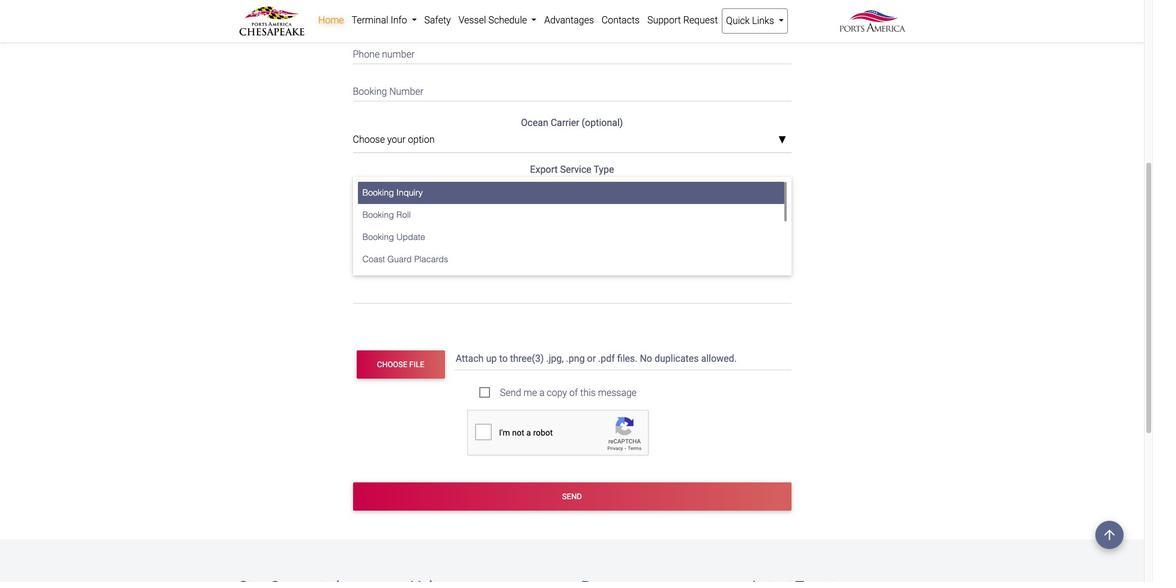 Task type: locate. For each thing, give the bounding box(es) containing it.
info
[[391, 14, 407, 26]]

booking inquiry
[[363, 188, 423, 198]]

phone
[[353, 48, 380, 60]]

0 vertical spatial option
[[408, 134, 435, 146]]

request
[[684, 14, 718, 26]]

choose
[[353, 134, 385, 146], [353, 181, 385, 192], [377, 360, 408, 369]]

vessel schedule link
[[455, 8, 541, 32]]

option down number
[[408, 134, 435, 146]]

carrier
[[551, 117, 580, 129]]

roll
[[397, 211, 411, 220]]

1 vertical spatial choose
[[353, 181, 385, 192]]

a
[[540, 388, 545, 399]]

schedule
[[489, 14, 527, 26]]

choose your option up booking roll
[[353, 181, 435, 192]]

0 vertical spatial choose your option
[[353, 134, 435, 146]]

option up roll
[[408, 181, 435, 192]]

this
[[581, 388, 596, 399]]

1 vertical spatial choose your option
[[353, 181, 435, 192]]

safety link
[[421, 8, 455, 32]]

specify
[[353, 222, 384, 234]]

coast
[[363, 255, 385, 265]]

guard
[[388, 255, 412, 265]]

booking number
[[353, 86, 424, 97]]

file
[[409, 360, 425, 369]]

booking up specify
[[363, 211, 394, 220]]

booking
[[353, 86, 387, 97], [363, 188, 394, 198], [363, 211, 394, 220], [363, 233, 394, 242]]

ocean carrier (optional)
[[521, 117, 623, 129]]

vessel schedule
[[459, 14, 530, 26]]

booking left number
[[353, 86, 387, 97]]

ocean
[[521, 117, 549, 129]]

0 vertical spatial your
[[387, 134, 406, 146]]

booking for booking update
[[363, 233, 394, 242]]

choose down booking number
[[353, 134, 385, 146]]

name
[[396, 11, 420, 22]]

send button
[[353, 483, 792, 511]]

export service type
[[530, 164, 614, 176]]

Attach up to three(3) .jpg, .png or .pdf files. No duplicates allowed. text field
[[455, 348, 794, 371]]

2 option from the top
[[408, 181, 435, 192]]

2 vertical spatial choose
[[377, 360, 408, 369]]

your down booking number
[[387, 134, 406, 146]]

coast guard placards
[[363, 255, 448, 265]]

Company name text field
[[353, 3, 792, 27]]

choose file
[[377, 360, 425, 369]]

booking roll
[[363, 211, 411, 220]]

update
[[397, 233, 425, 242]]

of
[[570, 388, 578, 399]]

choose left file
[[377, 360, 408, 369]]

option
[[408, 134, 435, 146], [408, 181, 435, 192]]

company
[[353, 11, 393, 22]]

type
[[594, 164, 614, 176]]

terminal
[[352, 14, 388, 26]]

choose your option down booking number
[[353, 134, 435, 146]]

booking up booking roll
[[363, 188, 394, 198]]

export
[[530, 164, 558, 176]]

your down roll
[[386, 222, 405, 234]]

choose your option
[[353, 134, 435, 146], [353, 181, 435, 192]]

Specify your issue text field
[[353, 215, 792, 304]]

go to top image
[[1096, 522, 1124, 550]]

booking update
[[363, 233, 425, 242]]

1 vertical spatial option
[[408, 181, 435, 192]]

me
[[524, 388, 537, 399]]

booking up coast
[[363, 233, 394, 242]]

Phone number text field
[[353, 41, 792, 64]]

links
[[752, 15, 775, 26]]

0 vertical spatial choose
[[353, 134, 385, 146]]

choose up booking roll
[[353, 181, 385, 192]]

vessel
[[459, 14, 486, 26]]

your
[[387, 134, 406, 146], [387, 181, 406, 192], [386, 222, 405, 234]]

support request link
[[644, 8, 722, 32]]

your up roll
[[387, 181, 406, 192]]

safety
[[425, 14, 451, 26]]

terminal info link
[[348, 8, 421, 32]]



Task type: describe. For each thing, give the bounding box(es) containing it.
home link
[[315, 8, 348, 32]]

issue
[[407, 222, 429, 234]]

quick
[[727, 15, 750, 26]]

service
[[560, 164, 592, 176]]

support request
[[648, 14, 718, 26]]

2 vertical spatial your
[[386, 222, 405, 234]]

send
[[562, 493, 582, 502]]

booking for booking inquiry
[[363, 188, 394, 198]]

home
[[318, 14, 344, 26]]

(optional)
[[582, 117, 623, 129]]

placards
[[414, 255, 448, 265]]

number
[[382, 48, 415, 60]]

number
[[389, 86, 424, 97]]

terminal info
[[352, 14, 410, 26]]

1 choose your option from the top
[[353, 134, 435, 146]]

advantages
[[545, 14, 594, 26]]

contacts link
[[598, 8, 644, 32]]

booking for booking roll
[[363, 211, 394, 220]]

phone number
[[353, 48, 415, 60]]

send me a copy of this message
[[500, 388, 637, 399]]

1 vertical spatial your
[[387, 181, 406, 192]]

booking for booking number
[[353, 86, 387, 97]]

contacts
[[602, 14, 640, 26]]

advantages link
[[541, 8, 598, 32]]

support
[[648, 14, 681, 26]]

company name
[[353, 11, 420, 22]]

message
[[598, 388, 637, 399]]

▼
[[779, 136, 787, 145]]

2 choose your option from the top
[[353, 181, 435, 192]]

copy
[[547, 388, 567, 399]]

1 option from the top
[[408, 134, 435, 146]]

quick links
[[727, 15, 777, 26]]

inquiry
[[397, 188, 423, 198]]

specify your issue
[[353, 222, 429, 234]]

Booking Number text field
[[353, 79, 792, 102]]

send
[[500, 388, 522, 399]]

quick links link
[[722, 8, 789, 34]]



Task type: vqa. For each thing, say whether or not it's contained in the screenshot.
Schedule in the top of the page
yes



